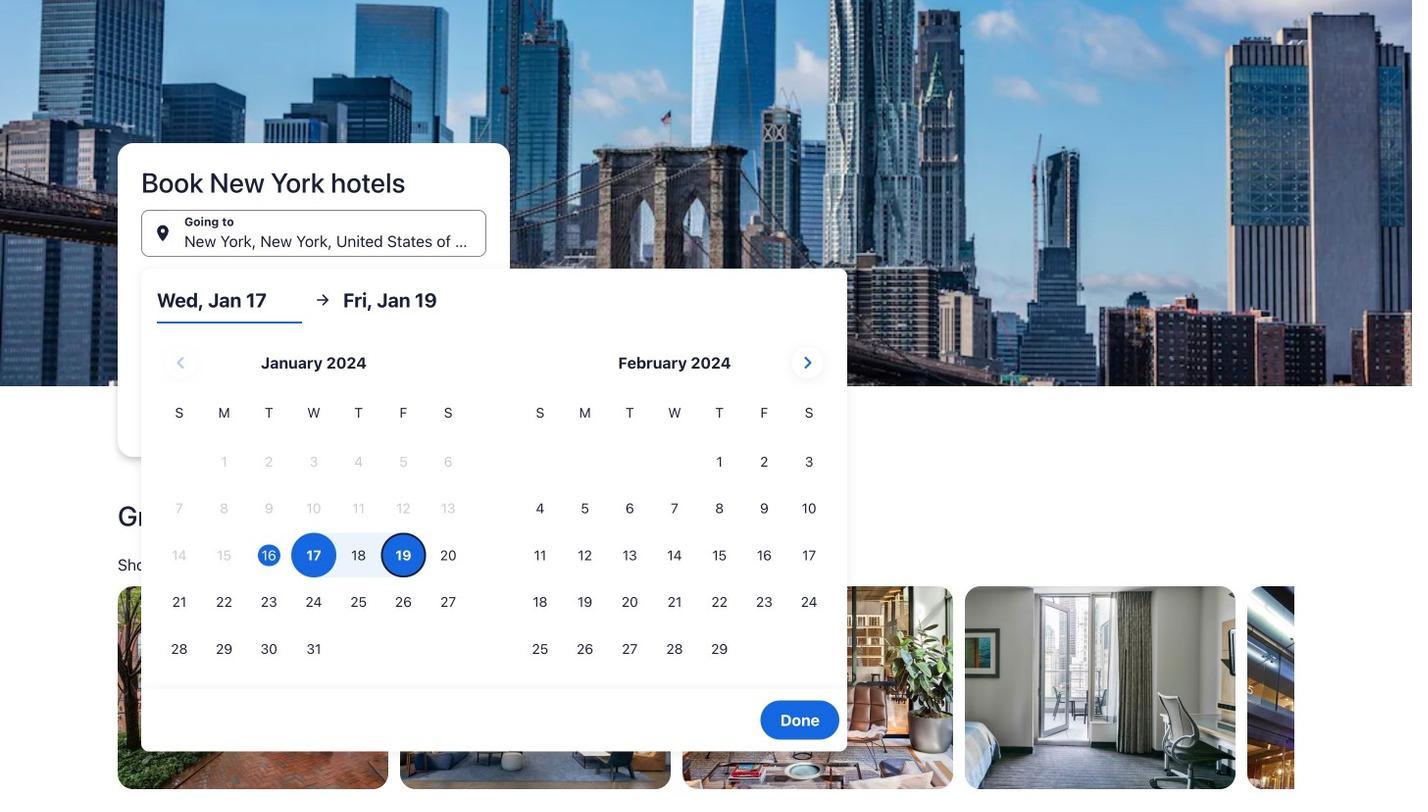 Task type: vqa. For each thing, say whether or not it's contained in the screenshot.
Today element
yes



Task type: locate. For each thing, give the bounding box(es) containing it.
previous month image
[[169, 351, 193, 375]]

application
[[157, 339, 832, 674]]

today element
[[258, 545, 280, 566]]

february 2024 element
[[518, 402, 832, 674]]

new york, new york, united states of america image
[[0, 0, 1412, 386]]



Task type: describe. For each thing, give the bounding box(es) containing it.
terrace/patio image
[[118, 587, 388, 790]]

january 2024 element
[[157, 402, 471, 674]]

wizard region
[[0, 0, 1412, 752]]

directional image
[[314, 291, 332, 309]]

lobby sitting area image
[[683, 587, 953, 790]]

application inside wizard region
[[157, 339, 832, 674]]

front of property image
[[1248, 587, 1412, 790]]

room image
[[965, 587, 1236, 790]]

next month image
[[796, 351, 819, 375]]

living area image
[[400, 587, 671, 790]]



